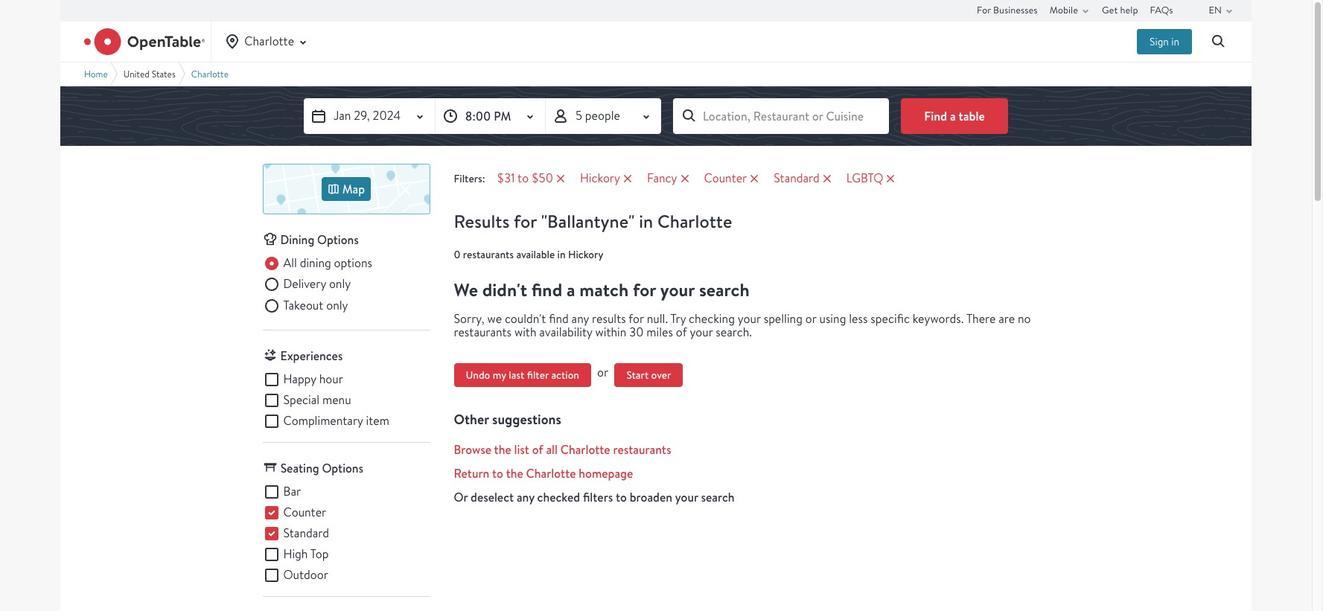 Task type: vqa. For each thing, say whether or not it's contained in the screenshot.
3rd the * from the left
no



Task type: describe. For each thing, give the bounding box(es) containing it.
pm
[[494, 108, 511, 124]]

over
[[651, 369, 671, 382]]

any inside browse the list of all charlotte restaurants return to the charlotte homepage or deselect any checked filters to broaden your search
[[517, 489, 534, 506]]

in inside "button"
[[1171, 35, 1179, 48]]

30
[[629, 325, 644, 340]]

outdoor
[[283, 567, 328, 583]]

experiences
[[280, 348, 343, 364]]

couldn't
[[505, 311, 546, 326]]

options for seating options
[[322, 460, 363, 477]]

counter button
[[698, 170, 768, 188]]

8:00
[[465, 108, 491, 124]]

miles
[[647, 325, 673, 340]]

. try checking your spelling or using less specific keywords. there are no restaurants with availability within 30 miles of your search.
[[454, 311, 1031, 340]]

find
[[924, 108, 947, 124]]

dining options
[[280, 232, 359, 248]]

search icon image
[[1210, 33, 1228, 51]]

All dining options radio
[[262, 255, 372, 273]]

other
[[454, 410, 489, 429]]

specific
[[871, 311, 910, 326]]

sign
[[1150, 35, 1169, 48]]

0 vertical spatial restaurants
[[463, 248, 514, 261]]

home link
[[84, 68, 108, 79]]

start
[[626, 369, 649, 382]]

seating options
[[280, 460, 363, 477]]

states
[[152, 68, 176, 79]]

all dining options
[[283, 255, 372, 271]]

map button
[[262, 164, 430, 214]]

jan
[[334, 108, 351, 123]]

find a table button
[[901, 98, 1008, 134]]

for businesses button
[[977, 0, 1038, 21]]

search.
[[716, 325, 752, 340]]

all
[[546, 442, 558, 458]]

in for 0 restaurants available in  hickory
[[557, 248, 566, 261]]

charlotte inside charlotte dropdown button
[[244, 33, 294, 49]]

list
[[514, 442, 529, 458]]

results
[[454, 209, 509, 234]]

lgbtq
[[846, 171, 883, 186]]

sign in
[[1150, 35, 1179, 48]]

with
[[514, 325, 536, 340]]

experiences group
[[262, 371, 430, 430]]

jan 29, 2024 button
[[304, 98, 435, 134]]

sorry, we couldn't find any results for null
[[454, 311, 665, 326]]

0 vertical spatial the
[[494, 442, 511, 458]]

Delivery only radio
[[262, 276, 351, 294]]

fancy
[[647, 171, 677, 186]]

0 vertical spatial search
[[699, 277, 750, 302]]

no
[[1018, 311, 1031, 326]]

all
[[283, 255, 297, 271]]

$31
[[497, 171, 515, 186]]

charlotte link
[[191, 68, 229, 79]]

jan 29, 2024
[[334, 108, 401, 123]]

en
[[1209, 3, 1222, 16]]

keywords.
[[913, 311, 964, 326]]

a inside button
[[950, 108, 956, 124]]

try
[[671, 311, 686, 326]]

restaurants inside . try checking your spelling or using less specific keywords. there are no restaurants with availability within 30 miles of your search.
[[454, 325, 512, 340]]

in for results for "ballantyne" in charlotte
[[639, 209, 653, 234]]

8:00 pm
[[465, 108, 511, 124]]

"ballantyne"
[[541, 209, 635, 234]]

results for "ballantyne" in charlotte
[[454, 209, 732, 234]]

$31 to $50 button
[[491, 170, 574, 188]]

your right try
[[690, 325, 713, 340]]

we
[[454, 277, 478, 302]]

only for takeout only
[[326, 298, 348, 313]]

for businesses
[[977, 3, 1038, 16]]

complimentary item
[[283, 413, 389, 429]]

my
[[493, 369, 506, 382]]

$31 to $50
[[497, 171, 553, 186]]

help
[[1120, 3, 1138, 16]]

action
[[551, 369, 579, 382]]

of inside . try checking your spelling or using less specific keywords. there are no restaurants with availability within 30 miles of your search.
[[676, 325, 687, 340]]

delivery only
[[283, 277, 351, 292]]

we
[[487, 311, 502, 326]]

takeout
[[283, 298, 323, 313]]

5 people
[[575, 108, 620, 123]]

search inside browse the list of all charlotte restaurants return to the charlotte homepage or deselect any checked filters to broaden your search
[[701, 489, 735, 506]]

results
[[592, 311, 626, 326]]

other suggestions
[[454, 410, 561, 429]]

menu
[[322, 393, 351, 408]]

5
[[575, 108, 582, 123]]

suggestions
[[492, 410, 561, 429]]

to inside button
[[518, 171, 529, 186]]

of inside browse the list of all charlotte restaurants return to the charlotte homepage or deselect any checked filters to broaden your search
[[532, 442, 543, 458]]

browse the list of all charlotte restaurants link
[[454, 441, 1049, 459]]

your inside browse the list of all charlotte restaurants return to the charlotte homepage or deselect any checked filters to broaden your search
[[675, 489, 698, 506]]

high top
[[283, 547, 329, 562]]

complimentary
[[283, 413, 363, 429]]

map
[[342, 181, 365, 197]]

special
[[283, 393, 320, 408]]

get
[[1102, 3, 1118, 16]]

undo my last filter action button
[[454, 364, 591, 387]]

people
[[585, 108, 620, 123]]

hour
[[319, 372, 343, 387]]

only for delivery only
[[329, 277, 351, 292]]

filters
[[583, 489, 613, 506]]

$50
[[532, 171, 553, 186]]

home
[[84, 68, 108, 79]]

or inside . try checking your spelling or using less specific keywords. there are no restaurants with availability within 30 miles of your search.
[[805, 311, 817, 326]]

0 horizontal spatial to
[[492, 466, 503, 482]]



Task type: locate. For each thing, give the bounding box(es) containing it.
delivery
[[283, 277, 326, 292]]

we didn't find a match for your search
[[454, 277, 750, 302]]

0 restaurants available in  hickory
[[454, 248, 603, 261]]

1 vertical spatial counter
[[283, 505, 326, 521]]

your
[[660, 277, 695, 302], [738, 311, 761, 326], [690, 325, 713, 340], [675, 489, 698, 506]]

restaurants up homepage
[[613, 442, 671, 458]]

special menu
[[283, 393, 351, 408]]

hickory
[[580, 171, 620, 186], [568, 248, 603, 261]]

None field
[[673, 98, 889, 134]]

0 vertical spatial to
[[518, 171, 529, 186]]

0 vertical spatial standard
[[774, 171, 820, 186]]

for left null
[[629, 311, 644, 326]]

hickory button
[[574, 170, 641, 188]]

only down 'delivery only'
[[326, 298, 348, 313]]

a right find
[[950, 108, 956, 124]]

less
[[849, 311, 868, 326]]

there
[[966, 311, 996, 326]]

1 horizontal spatial in
[[639, 209, 653, 234]]

to up deselect
[[492, 466, 503, 482]]

2 vertical spatial for
[[629, 311, 644, 326]]

didn't
[[482, 277, 527, 302]]

standard up high top
[[283, 526, 329, 541]]

only inside takeout only radio
[[326, 298, 348, 313]]

availability
[[539, 325, 592, 340]]

in down fancy
[[639, 209, 653, 234]]

happy hour
[[283, 372, 343, 387]]

high
[[283, 547, 308, 562]]

options right seating
[[322, 460, 363, 477]]

1 vertical spatial for
[[633, 277, 656, 302]]

1 vertical spatial hickory
[[568, 248, 603, 261]]

1 vertical spatial find
[[549, 311, 569, 326]]

or left "start"
[[597, 365, 608, 381]]

1 vertical spatial search
[[701, 489, 735, 506]]

0 vertical spatial for
[[514, 209, 537, 234]]

to
[[518, 171, 529, 186], [492, 466, 503, 482], [616, 489, 627, 506]]

top
[[310, 547, 329, 562]]

2 horizontal spatial to
[[616, 489, 627, 506]]

0 horizontal spatial or
[[597, 365, 608, 381]]

2 vertical spatial in
[[557, 248, 566, 261]]

counter inside seating options group
[[283, 505, 326, 521]]

0 horizontal spatial of
[[532, 442, 543, 458]]

hickory inside button
[[580, 171, 620, 186]]

of
[[676, 325, 687, 340], [532, 442, 543, 458]]

counter right fancy button
[[704, 171, 747, 186]]

undo
[[466, 369, 490, 382]]

spelling
[[764, 311, 803, 326]]

1 vertical spatial only
[[326, 298, 348, 313]]

or
[[805, 311, 817, 326], [597, 365, 608, 381]]

1 vertical spatial the
[[506, 466, 523, 482]]

Please input a Location, Restaurant or Cuisine field
[[673, 98, 889, 134]]

the down list on the bottom left
[[506, 466, 523, 482]]

standard button
[[768, 170, 840, 188]]

0 vertical spatial only
[[329, 277, 351, 292]]

filters:
[[454, 172, 485, 185]]

restaurants left with
[[454, 325, 512, 340]]

bar
[[283, 484, 301, 500]]

your up try
[[660, 277, 695, 302]]

restaurants inside browse the list of all charlotte restaurants return to the charlotte homepage or deselect any checked filters to broaden your search
[[613, 442, 671, 458]]

2 horizontal spatial in
[[1171, 35, 1179, 48]]

1 horizontal spatial to
[[518, 171, 529, 186]]

dining
[[280, 232, 314, 248]]

.
[[665, 311, 668, 326]]

1 vertical spatial of
[[532, 442, 543, 458]]

dining
[[300, 255, 331, 271]]

filter
[[527, 369, 549, 382]]

search up checking
[[699, 277, 750, 302]]

in right available
[[557, 248, 566, 261]]

seating options group
[[262, 483, 430, 585]]

only inside delivery only option
[[329, 277, 351, 292]]

fancy button
[[641, 170, 698, 188]]

restaurants right 0
[[463, 248, 514, 261]]

1 vertical spatial or
[[597, 365, 608, 381]]

counter
[[704, 171, 747, 186], [283, 505, 326, 521]]

options up all dining options
[[317, 232, 359, 248]]

takeout only
[[283, 298, 348, 313]]

0 vertical spatial hickory
[[580, 171, 620, 186]]

1 horizontal spatial counter
[[704, 171, 747, 186]]

0 vertical spatial options
[[317, 232, 359, 248]]

hickory down "ballantyne"
[[568, 248, 603, 261]]

checked
[[537, 489, 580, 506]]

any left results
[[572, 311, 589, 326]]

find right couldn't
[[549, 311, 569, 326]]

restaurants
[[463, 248, 514, 261], [454, 325, 512, 340], [613, 442, 671, 458]]

null
[[647, 311, 665, 326]]

the left list on the bottom left
[[494, 442, 511, 458]]

1 vertical spatial restaurants
[[454, 325, 512, 340]]

search down return to the charlotte homepage link
[[701, 489, 735, 506]]

opentable logo image
[[84, 28, 205, 55]]

mobile
[[1050, 3, 1078, 16]]

lgbtq button
[[840, 170, 904, 188]]

0 vertical spatial of
[[676, 325, 687, 340]]

a up sorry, we couldn't find any results for null at the bottom of the page
[[567, 277, 575, 302]]

browse
[[454, 442, 491, 458]]

return
[[454, 466, 489, 482]]

1 vertical spatial in
[[639, 209, 653, 234]]

happy
[[283, 372, 316, 387]]

your right broaden
[[675, 489, 698, 506]]

faqs button
[[1150, 0, 1173, 21]]

standard
[[774, 171, 820, 186], [283, 526, 329, 541]]

seating
[[280, 460, 319, 477]]

search
[[699, 277, 750, 302], [701, 489, 735, 506]]

Takeout only radio
[[262, 297, 348, 315]]

using
[[819, 311, 846, 326]]

1 vertical spatial a
[[567, 277, 575, 302]]

browse the list of all charlotte restaurants return to the charlotte homepage or deselect any checked filters to broaden your search
[[454, 442, 735, 506]]

0 vertical spatial in
[[1171, 35, 1179, 48]]

0 vertical spatial a
[[950, 108, 956, 124]]

of right .
[[676, 325, 687, 340]]

businesses
[[993, 3, 1038, 16]]

2 vertical spatial restaurants
[[613, 442, 671, 458]]

for up null
[[633, 277, 656, 302]]

for
[[514, 209, 537, 234], [633, 277, 656, 302], [629, 311, 644, 326]]

1 vertical spatial any
[[517, 489, 534, 506]]

available
[[516, 248, 555, 261]]

faqs
[[1150, 3, 1173, 16]]

of left all
[[532, 442, 543, 458]]

0 horizontal spatial counter
[[283, 505, 326, 521]]

counter down bar on the bottom left of page
[[283, 505, 326, 521]]

0
[[454, 248, 461, 261]]

dining options group
[[262, 255, 430, 318]]

or left using
[[805, 311, 817, 326]]

to right $31
[[518, 171, 529, 186]]

2 vertical spatial to
[[616, 489, 627, 506]]

for up 0 restaurants available in  hickory
[[514, 209, 537, 234]]

1 vertical spatial to
[[492, 466, 503, 482]]

29,
[[354, 108, 370, 123]]

standard inside seating options group
[[283, 526, 329, 541]]

or
[[454, 489, 468, 506]]

united
[[123, 68, 149, 79]]

table
[[959, 108, 985, 124]]

only down all dining options
[[329, 277, 351, 292]]

0 horizontal spatial any
[[517, 489, 534, 506]]

1 vertical spatial standard
[[283, 526, 329, 541]]

the
[[494, 442, 511, 458], [506, 466, 523, 482]]

to right the filters
[[616, 489, 627, 506]]

homepage
[[579, 466, 633, 482]]

1 vertical spatial options
[[322, 460, 363, 477]]

hickory up results for "ballantyne" in charlotte
[[580, 171, 620, 186]]

charlotte button
[[224, 22, 312, 62]]

deselect
[[471, 489, 514, 506]]

0 vertical spatial find
[[532, 277, 562, 302]]

standard inside button
[[774, 171, 820, 186]]

options
[[334, 255, 372, 271]]

0 vertical spatial counter
[[704, 171, 747, 186]]

1 horizontal spatial of
[[676, 325, 687, 340]]

0 horizontal spatial a
[[567, 277, 575, 302]]

your left the spelling
[[738, 311, 761, 326]]

a
[[950, 108, 956, 124], [567, 277, 575, 302]]

united states
[[123, 68, 176, 79]]

0 vertical spatial any
[[572, 311, 589, 326]]

1 horizontal spatial a
[[950, 108, 956, 124]]

find up sorry, we couldn't find any results for null at the bottom of the page
[[532, 277, 562, 302]]

standard right counter button
[[774, 171, 820, 186]]

sign in button
[[1137, 29, 1192, 54]]

1 horizontal spatial or
[[805, 311, 817, 326]]

start over button
[[614, 364, 683, 387]]

2024
[[373, 108, 401, 123]]

in right sign
[[1171, 35, 1179, 48]]

0 horizontal spatial in
[[557, 248, 566, 261]]

0 vertical spatial or
[[805, 311, 817, 326]]

undo my last filter action
[[466, 369, 579, 382]]

counter inside counter button
[[704, 171, 747, 186]]

1 horizontal spatial any
[[572, 311, 589, 326]]

0 horizontal spatial standard
[[283, 526, 329, 541]]

options for dining options
[[317, 232, 359, 248]]

for
[[977, 3, 991, 16]]

any left "checked"
[[517, 489, 534, 506]]

1 horizontal spatial standard
[[774, 171, 820, 186]]



